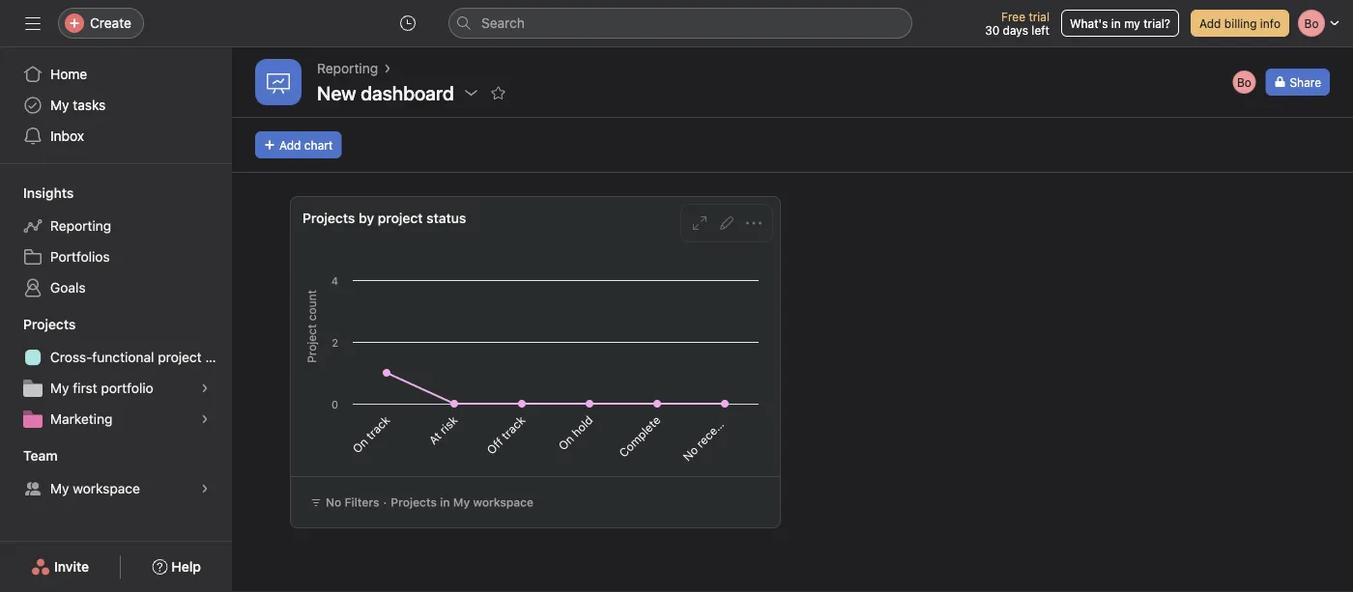 Task type: vqa. For each thing, say whether or not it's contained in the screenshot.
My Tasks "link"
yes



Task type: describe. For each thing, give the bounding box(es) containing it.
view chart image
[[692, 216, 708, 231]]

projects for projects by project status
[[303, 210, 355, 226]]

portfolios link
[[12, 242, 220, 273]]

insights
[[23, 185, 74, 201]]

at risk
[[426, 413, 460, 447]]

30
[[985, 23, 1000, 37]]

create button
[[58, 8, 144, 39]]

marketing link
[[12, 404, 220, 435]]

edit chart image
[[719, 216, 735, 231]]

filters
[[345, 496, 379, 509]]

in for what's
[[1111, 16, 1121, 30]]

projects for projects in my workspace
[[391, 496, 437, 509]]

cross-functional project plan link
[[12, 342, 232, 373]]

projects button
[[0, 315, 76, 334]]

goals
[[50, 280, 86, 296]]

cross-functional project plan
[[50, 349, 232, 365]]

my down at risk
[[453, 496, 470, 509]]

risk
[[437, 413, 460, 437]]

first
[[73, 380, 97, 396]]

projects element
[[0, 307, 232, 439]]

add for add chart
[[279, 138, 301, 152]]

left
[[1032, 23, 1050, 37]]

report image
[[267, 71, 290, 94]]

portfolios
[[50, 249, 110, 265]]

goals link
[[12, 273, 220, 304]]

team button
[[0, 447, 58, 466]]

0 vertical spatial reporting
[[317, 60, 378, 76]]

home
[[50, 66, 87, 82]]

insights button
[[0, 184, 74, 203]]

reporting inside insights element
[[50, 218, 111, 234]]

by
[[359, 210, 374, 226]]

no filters
[[326, 496, 379, 509]]

my first portfolio
[[50, 380, 153, 396]]

my tasks
[[50, 97, 106, 113]]

trial?
[[1144, 16, 1171, 30]]

help
[[171, 559, 201, 575]]

add chart
[[279, 138, 333, 152]]

my for my workspace
[[50, 481, 69, 497]]

teams element
[[0, 439, 232, 508]]

my for my first portfolio
[[50, 380, 69, 396]]

my for my tasks
[[50, 97, 69, 113]]

off
[[484, 435, 506, 457]]

bo
[[1237, 75, 1252, 89]]

bo button
[[1231, 69, 1258, 96]]

hide sidebar image
[[25, 15, 41, 31]]

on for on hold
[[556, 432, 576, 453]]

see details, my first portfolio image
[[199, 383, 211, 394]]

projects for projects
[[23, 317, 76, 333]]

complete
[[616, 413, 663, 460]]

no for no filters
[[326, 496, 341, 509]]



Task type: locate. For each thing, give the bounding box(es) containing it.
0 vertical spatial reporting link
[[317, 58, 378, 79]]

my inside teams element
[[50, 481, 69, 497]]

projects inside dropdown button
[[23, 317, 76, 333]]

1 horizontal spatial in
[[1111, 16, 1121, 30]]

on up filters
[[350, 435, 371, 456]]

0 horizontal spatial add
[[279, 138, 301, 152]]

more actions image
[[746, 216, 762, 231]]

0 horizontal spatial track
[[363, 413, 393, 443]]

my
[[50, 97, 69, 113], [50, 380, 69, 396], [50, 481, 69, 497], [453, 496, 470, 509]]

1 horizontal spatial workspace
[[473, 496, 534, 509]]

0 horizontal spatial workspace
[[73, 481, 140, 497]]

on
[[556, 432, 576, 453], [350, 435, 371, 456]]

team
[[23, 448, 58, 464]]

track inside off track
[[499, 413, 528, 443]]

track for on
[[363, 413, 393, 443]]

cross-
[[50, 349, 92, 365]]

reporting up new dashboard
[[317, 60, 378, 76]]

my workspace
[[50, 481, 140, 497]]

see details, my workspace image
[[199, 483, 211, 495]]

reporting
[[317, 60, 378, 76], [50, 218, 111, 234]]

add to starred image
[[491, 85, 506, 101]]

functional
[[92, 349, 154, 365]]

invite button
[[18, 550, 102, 585]]

my first portfolio link
[[12, 373, 220, 404]]

projects up cross-
[[23, 317, 76, 333]]

1 horizontal spatial reporting link
[[317, 58, 378, 79]]

reporting link up new dashboard
[[317, 58, 378, 79]]

on for on track
[[350, 435, 371, 456]]

1 track from the left
[[363, 413, 393, 443]]

add left the chart
[[279, 138, 301, 152]]

my workspace link
[[12, 474, 220, 505]]

off track
[[484, 413, 528, 457]]

home link
[[12, 59, 220, 90]]

marketing
[[50, 411, 113, 427]]

add billing info
[[1199, 16, 1281, 30]]

0 vertical spatial in
[[1111, 16, 1121, 30]]

my down the team
[[50, 481, 69, 497]]

what's
[[1070, 16, 1108, 30]]

0 horizontal spatial reporting
[[50, 218, 111, 234]]

my left first
[[50, 380, 69, 396]]

global element
[[0, 47, 232, 163]]

track
[[363, 413, 393, 443], [499, 413, 528, 443]]

1 vertical spatial reporting link
[[12, 211, 220, 242]]

in for projects
[[440, 496, 450, 509]]

0 horizontal spatial no
[[326, 496, 341, 509]]

in inside what's in my trial? button
[[1111, 16, 1121, 30]]

hold
[[569, 413, 596, 440]]

workspace
[[73, 481, 140, 497], [473, 496, 534, 509]]

add billing info button
[[1191, 10, 1289, 37]]

projects
[[303, 210, 355, 226], [23, 317, 76, 333], [391, 496, 437, 509]]

project status
[[378, 210, 466, 226]]

projects right filters
[[391, 496, 437, 509]]

plan
[[205, 349, 232, 365]]

0 horizontal spatial projects
[[23, 317, 76, 333]]

share
[[1290, 75, 1321, 89]]

info
[[1260, 16, 1281, 30]]

search button
[[448, 8, 912, 39]]

tasks
[[73, 97, 106, 113]]

0 vertical spatial add
[[1199, 16, 1221, 30]]

workspace inside teams element
[[73, 481, 140, 497]]

on hold
[[556, 413, 596, 453]]

insights element
[[0, 176, 232, 307]]

no inside the no recent updates
[[680, 443, 701, 464]]

in
[[1111, 16, 1121, 30], [440, 496, 450, 509]]

reporting link up portfolios
[[12, 211, 220, 242]]

track left 'at'
[[363, 413, 393, 443]]

no right complete
[[680, 443, 701, 464]]

my inside "global" element
[[50, 97, 69, 113]]

on right off track
[[556, 432, 576, 453]]

1 horizontal spatial add
[[1199, 16, 1221, 30]]

my inside 'projects' element
[[50, 380, 69, 396]]

what's in my trial? button
[[1061, 10, 1179, 37]]

projects in my workspace
[[391, 496, 534, 509]]

0 vertical spatial projects
[[303, 210, 355, 226]]

1 horizontal spatial no
[[680, 443, 701, 464]]

search list box
[[448, 8, 912, 39]]

my left tasks
[[50, 97, 69, 113]]

1 horizontal spatial projects
[[303, 210, 355, 226]]

add left billing
[[1199, 16, 1221, 30]]

1 horizontal spatial on
[[556, 432, 576, 453]]

workspace down off
[[473, 496, 534, 509]]

add for add billing info
[[1199, 16, 1221, 30]]

free trial 30 days left
[[985, 10, 1050, 37]]

on track
[[350, 413, 393, 456]]

1 horizontal spatial reporting
[[317, 60, 378, 76]]

help button
[[139, 550, 214, 585]]

projects left by
[[303, 210, 355, 226]]

track for off
[[499, 413, 528, 443]]

billing
[[1224, 16, 1257, 30]]

on inside the on track
[[350, 435, 371, 456]]

inbox link
[[12, 121, 220, 152]]

trial
[[1029, 10, 1050, 23]]

invite
[[54, 559, 89, 575]]

1 vertical spatial projects
[[23, 317, 76, 333]]

workspace down marketing link
[[73, 481, 140, 497]]

days
[[1003, 23, 1028, 37]]

in down 'at'
[[440, 496, 450, 509]]

add
[[1199, 16, 1221, 30], [279, 138, 301, 152]]

track left on hold
[[499, 413, 528, 443]]

project
[[158, 349, 202, 365]]

reporting up portfolios
[[50, 218, 111, 234]]

track inside the on track
[[363, 413, 393, 443]]

portfolio
[[101, 380, 153, 396]]

2 track from the left
[[499, 413, 528, 443]]

inbox
[[50, 128, 84, 144]]

1 vertical spatial no
[[326, 496, 341, 509]]

free
[[1001, 10, 1026, 23]]

1 vertical spatial in
[[440, 496, 450, 509]]

0 horizontal spatial on
[[350, 435, 371, 456]]

add inside button
[[1199, 16, 1221, 30]]

0 horizontal spatial reporting link
[[12, 211, 220, 242]]

my tasks link
[[12, 90, 220, 121]]

see details, marketing image
[[199, 414, 211, 425]]

my
[[1124, 16, 1140, 30]]

no recent updates
[[680, 383, 761, 464]]

recent
[[694, 416, 728, 451]]

projects by project status
[[303, 210, 466, 226]]

1 vertical spatial reporting
[[50, 218, 111, 234]]

updates
[[721, 383, 761, 424]]

no for no recent updates
[[680, 443, 701, 464]]

reporting link
[[317, 58, 378, 79], [12, 211, 220, 242]]

0 vertical spatial no
[[680, 443, 701, 464]]

add chart button
[[255, 131, 341, 159]]

at
[[426, 430, 444, 447]]

new dashboard
[[317, 81, 454, 104]]

2 horizontal spatial projects
[[391, 496, 437, 509]]

show options image
[[464, 85, 479, 101]]

in left my
[[1111, 16, 1121, 30]]

on inside on hold
[[556, 432, 576, 453]]

add inside button
[[279, 138, 301, 152]]

no
[[680, 443, 701, 464], [326, 496, 341, 509]]

2 vertical spatial projects
[[391, 496, 437, 509]]

1 vertical spatial add
[[279, 138, 301, 152]]

no left filters
[[326, 496, 341, 509]]

1 horizontal spatial track
[[499, 413, 528, 443]]

create
[[90, 15, 131, 31]]

search
[[481, 15, 525, 31]]

share button
[[1266, 69, 1330, 96]]

what's in my trial?
[[1070, 16, 1171, 30]]

0 horizontal spatial in
[[440, 496, 450, 509]]

chart
[[304, 138, 333, 152]]

history image
[[400, 15, 416, 31]]



